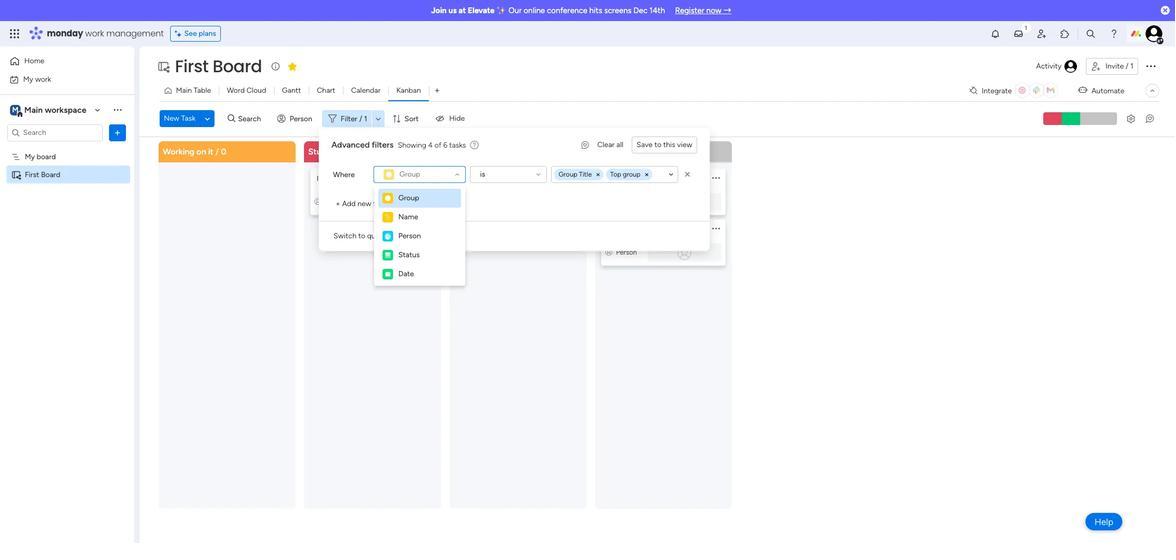 Task type: describe. For each thing, give the bounding box(es) containing it.
main table
[[176, 86, 211, 95]]

help image
[[1109, 28, 1120, 39]]

save
[[637, 140, 653, 149]]

person button
[[273, 110, 319, 127]]

apps image
[[1060, 28, 1071, 39]]

1 down stuck / 1
[[333, 174, 335, 182]]

1 horizontal spatial dapulse person column image
[[460, 197, 467, 205]]

top group
[[611, 170, 641, 178]]

on
[[197, 146, 206, 156]]

done
[[454, 146, 474, 156]]

word
[[227, 86, 245, 95]]

/ right it
[[216, 146, 219, 156]]

1 for filter / 1
[[364, 114, 367, 123]]

to for save
[[655, 140, 662, 149]]

register now → link
[[675, 6, 732, 15]]

filters inside button
[[387, 231, 406, 240]]

kanban
[[397, 86, 421, 95]]

advanced filters showing 4 of 6 tasks
[[332, 140, 466, 150]]

save to this view
[[637, 140, 693, 149]]

work for my
[[35, 75, 51, 84]]

working on it / 0
[[163, 146, 227, 156]]

0 vertical spatial 2
[[627, 146, 632, 156]]

workspace selection element
[[10, 104, 88, 117]]

person inside "list box"
[[616, 248, 637, 256]]

person inside popup button
[[290, 114, 312, 123]]

board inside "list box"
[[41, 170, 60, 179]]

item 2
[[462, 174, 482, 182]]

view
[[678, 140, 693, 149]]

our
[[509, 6, 522, 15]]

0 vertical spatial filters
[[372, 140, 394, 150]]

workspace options image
[[112, 105, 123, 115]]

home
[[24, 56, 44, 65]]

is
[[480, 170, 485, 179]]

First Board field
[[172, 54, 265, 78]]

cloud
[[247, 86, 266, 95]]

management
[[106, 27, 164, 40]]

× for top group
[[645, 169, 650, 179]]

advanced
[[332, 140, 370, 150]]

filter
[[341, 114, 358, 123]]

screens
[[605, 6, 632, 15]]

→
[[724, 6, 732, 15]]

calendar button
[[343, 82, 389, 99]]

/ for blank
[[622, 146, 625, 156]]

inbox image
[[1014, 28, 1024, 39]]

my for my work
[[23, 75, 33, 84]]

to for switch
[[358, 231, 366, 240]]

elevate
[[468, 6, 495, 15]]

kanban button
[[389, 82, 429, 99]]

task
[[621, 174, 633, 182]]

1 horizontal spatial board
[[213, 54, 262, 78]]

dec
[[634, 6, 648, 15]]

word cloud button
[[219, 82, 274, 99]]

automate
[[1092, 86, 1125, 95]]

invite members image
[[1037, 28, 1048, 39]]

× for group title
[[596, 169, 601, 179]]

hide
[[449, 114, 465, 123]]

work for monday
[[85, 27, 104, 40]]

0 horizontal spatial 2
[[478, 174, 482, 182]]

task
[[181, 114, 196, 123]]

v2 search image
[[228, 113, 236, 125]]

working
[[163, 146, 195, 156]]

monday
[[47, 27, 83, 40]]

14th
[[650, 6, 665, 15]]

sort
[[405, 114, 419, 123]]

invite / 1
[[1106, 62, 1134, 71]]

/ for stuck
[[332, 146, 336, 156]]

quick
[[367, 231, 385, 240]]

new
[[164, 114, 179, 123]]

board
[[37, 152, 56, 161]]

/ for done
[[476, 146, 480, 156]]

learn more image
[[470, 140, 479, 150]]

item for done
[[462, 174, 476, 182]]

now
[[707, 6, 722, 15]]

0 vertical spatial first board
[[175, 54, 262, 78]]

at
[[459, 6, 466, 15]]

see
[[184, 29, 197, 38]]

home button
[[6, 53, 113, 70]]

conference
[[547, 6, 588, 15]]

register now →
[[675, 6, 732, 15]]

help
[[1095, 516, 1114, 527]]

autopilot image
[[1079, 83, 1088, 97]]

main for main table
[[176, 86, 192, 95]]

dapulse integrations image
[[970, 87, 978, 95]]

join
[[431, 6, 447, 15]]

title
[[579, 170, 592, 178]]

clear all button
[[593, 137, 628, 153]]

clear all
[[598, 140, 624, 149]]

options image
[[1145, 59, 1158, 72]]

monday work management
[[47, 27, 164, 40]]

my board
[[25, 152, 56, 161]]

select product image
[[9, 28, 20, 39]]

new
[[358, 199, 372, 208]]

online
[[524, 6, 545, 15]]

m
[[12, 105, 18, 114]]

fun
[[608, 174, 619, 182]]

all
[[617, 140, 624, 149]]

filter / 1
[[341, 114, 367, 123]]

hits
[[590, 6, 603, 15]]

done / 1
[[454, 146, 485, 156]]



Task type: locate. For each thing, give the bounding box(es) containing it.
main left the table at left
[[176, 86, 192, 95]]

2 × from the left
[[645, 169, 650, 179]]

list box containing fun task
[[602, 164, 726, 265]]

1 × from the left
[[596, 169, 601, 179]]

1 horizontal spatial first board
[[175, 54, 262, 78]]

stuck / 1
[[308, 146, 341, 156]]

status
[[399, 250, 420, 259]]

it
[[208, 146, 214, 156]]

0 horizontal spatial dapulse person column image
[[315, 197, 322, 205]]

join us at elevate ✨ our online conference hits screens dec 14th
[[431, 6, 665, 15]]

1 vertical spatial first
[[25, 170, 39, 179]]

remove from favorites image
[[287, 61, 298, 71]]

2
[[627, 146, 632, 156], [478, 174, 482, 182]]

/ inside button
[[1126, 62, 1129, 71]]

switch
[[334, 231, 357, 240]]

dapulse person column image
[[315, 197, 322, 205], [460, 197, 467, 205], [606, 248, 613, 256]]

shareable board image inside "list box"
[[11, 170, 21, 180]]

add view image
[[435, 87, 440, 95]]

main right workspace icon
[[24, 105, 43, 115]]

0 horizontal spatial shareable board image
[[11, 170, 21, 180]]

search everything image
[[1086, 28, 1097, 39]]

filters
[[372, 140, 394, 150], [387, 231, 406, 240]]

list box containing my board
[[0, 146, 134, 326]]

new task button
[[160, 110, 200, 127]]

1 for done / 1
[[482, 146, 485, 156]]

first up main table
[[175, 54, 209, 78]]

options image
[[112, 127, 123, 138]]

1 right the invite
[[1131, 62, 1134, 71]]

my for my board
[[25, 152, 35, 161]]

2 item from the left
[[462, 174, 476, 182]]

/ for invite
[[1126, 62, 1129, 71]]

my inside "button"
[[23, 75, 33, 84]]

integrate
[[982, 86, 1012, 95]]

of
[[435, 141, 442, 149]]

my inside "list box"
[[25, 152, 35, 161]]

0 horizontal spatial main
[[24, 105, 43, 115]]

main inside button
[[176, 86, 192, 95]]

1 vertical spatial shareable board image
[[11, 170, 21, 180]]

work right 'monday'
[[85, 27, 104, 40]]

first inside "list box"
[[25, 170, 39, 179]]

first
[[175, 54, 209, 78], [25, 170, 39, 179]]

/ right blank
[[622, 146, 625, 156]]

group title
[[559, 170, 592, 178]]

0 horizontal spatial first
[[25, 170, 39, 179]]

1 right learn more icon
[[482, 146, 485, 156]]

board
[[213, 54, 262, 78], [41, 170, 60, 179]]

where
[[333, 170, 355, 179]]

main for main workspace
[[24, 105, 43, 115]]

to inside button
[[358, 231, 366, 240]]

my work
[[23, 75, 51, 84]]

0 vertical spatial board
[[213, 54, 262, 78]]

to left quick
[[358, 231, 366, 240]]

see plans button
[[170, 26, 221, 42]]

2 horizontal spatial dapulse person column image
[[606, 248, 613, 256]]

clear
[[598, 140, 615, 149]]

0 vertical spatial main
[[176, 86, 192, 95]]

0 horizontal spatial board
[[41, 170, 60, 179]]

remove sort image
[[683, 169, 693, 180]]

gantt
[[282, 86, 301, 95]]

1 horizontal spatial first
[[175, 54, 209, 78]]

arrow down image
[[372, 112, 385, 125]]

fun task
[[608, 174, 633, 182]]

item left is
[[462, 174, 476, 182]]

main table button
[[160, 82, 219, 99]]

activity
[[1037, 62, 1062, 71]]

save to this view button
[[632, 137, 698, 153]]

0 vertical spatial my
[[23, 75, 33, 84]]

first board inside "list box"
[[25, 170, 60, 179]]

1 vertical spatial first board
[[25, 170, 60, 179]]

0 vertical spatial work
[[85, 27, 104, 40]]

my
[[23, 75, 33, 84], [25, 152, 35, 161]]

us
[[449, 6, 457, 15]]

1 horizontal spatial shareable board image
[[157, 60, 170, 73]]

2 down done / 1
[[478, 174, 482, 182]]

list box
[[0, 146, 134, 326], [602, 164, 726, 265]]

None field
[[655, 166, 658, 185]]

row group
[[157, 141, 739, 543]]

show board description image
[[270, 61, 282, 72]]

1 horizontal spatial list box
[[602, 164, 726, 265]]

filters right quick
[[387, 231, 406, 240]]

this
[[664, 140, 676, 149]]

1 for invite / 1
[[1131, 62, 1134, 71]]

help button
[[1086, 513, 1123, 530]]

× right group
[[645, 169, 650, 179]]

2 right all
[[627, 146, 632, 156]]

group left title
[[559, 170, 578, 178]]

blank
[[599, 146, 620, 156]]

+ add new filter button
[[332, 196, 393, 212]]

Search field
[[236, 111, 267, 126]]

item
[[317, 174, 331, 182], [462, 174, 476, 182]]

stuck
[[308, 146, 330, 156]]

to left this
[[655, 140, 662, 149]]

1
[[1131, 62, 1134, 71], [364, 114, 367, 123], [338, 146, 341, 156], [482, 146, 485, 156], [333, 174, 335, 182]]

sort button
[[388, 110, 425, 127]]

/ right the filter
[[360, 114, 362, 123]]

word cloud
[[227, 86, 266, 95]]

× right title
[[596, 169, 601, 179]]

1 vertical spatial work
[[35, 75, 51, 84]]

notifications image
[[991, 28, 1001, 39]]

workspace
[[45, 105, 86, 115]]

1 horizontal spatial 2
[[627, 146, 632, 156]]

invite
[[1106, 62, 1125, 71]]

name
[[399, 212, 418, 221]]

0 horizontal spatial work
[[35, 75, 51, 84]]

top
[[611, 170, 622, 178]]

first board up the table at left
[[175, 54, 262, 78]]

1 horizontal spatial work
[[85, 27, 104, 40]]

activity button
[[1032, 58, 1082, 75]]

blank / 2
[[599, 146, 632, 156]]

hide button
[[428, 110, 471, 127]]

group down showing
[[400, 170, 421, 179]]

/ right stuck
[[332, 146, 336, 156]]

1 vertical spatial main
[[24, 105, 43, 115]]

0 horizontal spatial list box
[[0, 146, 134, 326]]

shareable board image
[[157, 60, 170, 73], [11, 170, 21, 180]]

option
[[0, 147, 134, 149]]

row group containing working on it
[[157, 141, 739, 543]]

to inside button
[[655, 140, 662, 149]]

0 vertical spatial shareable board image
[[157, 60, 170, 73]]

jacob simon image
[[1146, 25, 1163, 42]]

1 vertical spatial my
[[25, 152, 35, 161]]

✨
[[497, 6, 507, 15]]

1 vertical spatial 2
[[478, 174, 482, 182]]

item for stuck
[[317, 174, 331, 182]]

1 inside button
[[1131, 62, 1134, 71]]

1 vertical spatial board
[[41, 170, 60, 179]]

add
[[342, 199, 356, 208]]

main inside workspace selection element
[[24, 105, 43, 115]]

angle down image
[[205, 115, 210, 123]]

×
[[596, 169, 601, 179], [645, 169, 650, 179]]

calendar
[[351, 86, 381, 95]]

group up name
[[399, 193, 419, 202]]

1 horizontal spatial ×
[[645, 169, 650, 179]]

1 vertical spatial to
[[358, 231, 366, 240]]

board down board
[[41, 170, 60, 179]]

6
[[444, 141, 448, 149]]

/ right done
[[476, 146, 480, 156]]

dapulse person column image inside "list box"
[[606, 248, 613, 256]]

1 left arrow down 'icon'
[[364, 114, 367, 123]]

filter
[[373, 199, 389, 208]]

1 horizontal spatial main
[[176, 86, 192, 95]]

0
[[221, 146, 227, 156]]

1 for stuck / 1
[[338, 146, 341, 156]]

0 vertical spatial first
[[175, 54, 209, 78]]

1 vertical spatial filters
[[387, 231, 406, 240]]

work down home
[[35, 75, 51, 84]]

person
[[290, 114, 312, 123], [325, 197, 346, 205], [399, 231, 421, 240], [616, 248, 637, 256]]

1 image
[[1022, 22, 1031, 33]]

my left board
[[25, 152, 35, 161]]

item left where on the top left of page
[[317, 174, 331, 182]]

item 1
[[317, 174, 335, 182]]

showing
[[398, 141, 427, 149]]

0 vertical spatial to
[[655, 140, 662, 149]]

filters down arrow down 'icon'
[[372, 140, 394, 150]]

work
[[85, 27, 104, 40], [35, 75, 51, 84]]

1 horizontal spatial item
[[462, 174, 476, 182]]

1 item from the left
[[317, 174, 331, 182]]

table
[[194, 86, 211, 95]]

workspace image
[[10, 104, 21, 116]]

board up word
[[213, 54, 262, 78]]

switch to quick filters
[[334, 231, 406, 240]]

tasks
[[450, 141, 466, 149]]

Search in workspace field
[[22, 127, 88, 139]]

my down home
[[23, 75, 33, 84]]

main
[[176, 86, 192, 95], [24, 105, 43, 115]]

chart
[[317, 86, 335, 95]]

v2 user feedback image
[[582, 139, 589, 151]]

0 horizontal spatial ×
[[596, 169, 601, 179]]

1 right stuck
[[338, 146, 341, 156]]

/ right the invite
[[1126, 62, 1129, 71]]

0 horizontal spatial first board
[[25, 170, 60, 179]]

plans
[[199, 29, 216, 38]]

4
[[428, 141, 433, 149]]

collapse board header image
[[1149, 86, 1157, 95]]

gantt button
[[274, 82, 309, 99]]

group
[[623, 170, 641, 178]]

register
[[675, 6, 705, 15]]

first board down my board
[[25, 170, 60, 179]]

chart button
[[309, 82, 343, 99]]

0 horizontal spatial to
[[358, 231, 366, 240]]

switch to quick filters button
[[330, 228, 410, 245]]

+ add new filter
[[336, 199, 389, 208]]

1 horizontal spatial to
[[655, 140, 662, 149]]

0 horizontal spatial item
[[317, 174, 331, 182]]

/ for filter
[[360, 114, 362, 123]]

see plans
[[184, 29, 216, 38]]

invite / 1 button
[[1087, 58, 1139, 75]]

my work button
[[6, 71, 113, 88]]

work inside "button"
[[35, 75, 51, 84]]

first down my board
[[25, 170, 39, 179]]



Task type: vqa. For each thing, say whether or not it's contained in the screenshot.
component image at the left of page
no



